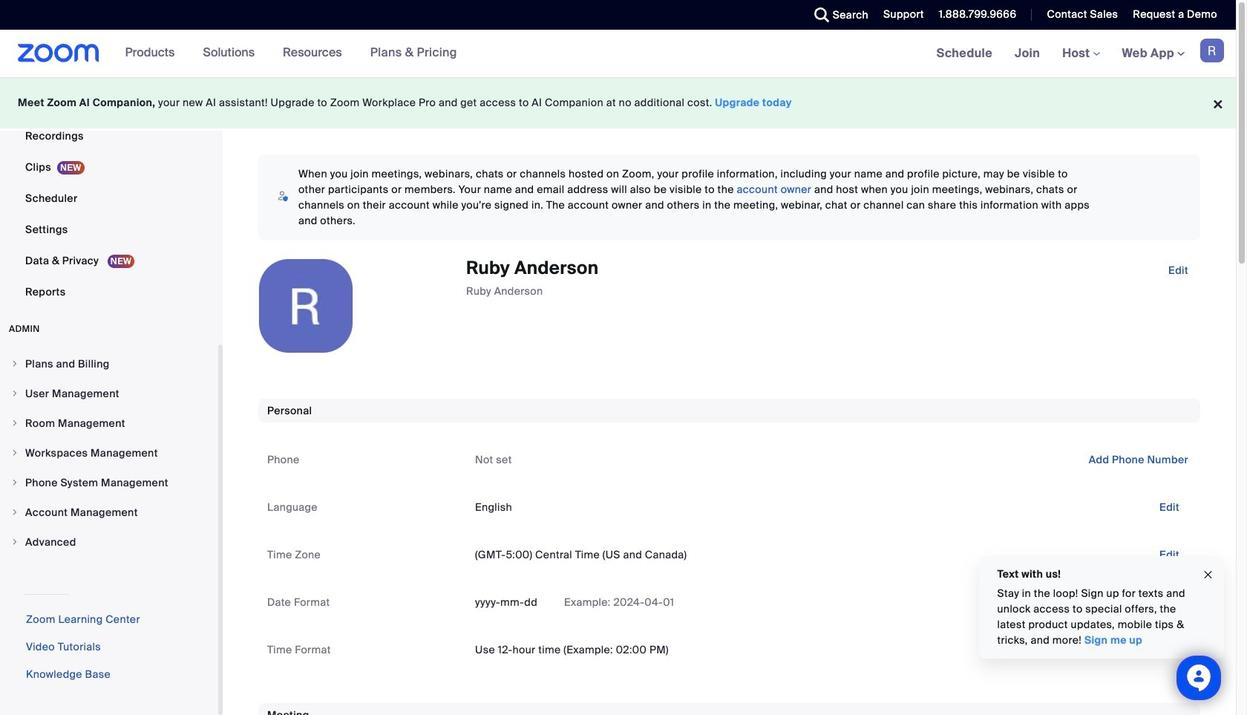 Task type: describe. For each thing, give the bounding box(es) containing it.
right image for 7th menu item from the bottom of the "admin menu" menu
[[10, 360, 19, 368]]

personal menu menu
[[0, 0, 218, 308]]

product information navigation
[[114, 30, 469, 77]]

right image for 2nd menu item from the bottom of the "admin menu" menu
[[10, 508, 19, 517]]

close image
[[1203, 566, 1215, 583]]

5 menu item from the top
[[0, 469, 218, 497]]

admin menu menu
[[0, 350, 218, 558]]

1 menu item from the top
[[0, 350, 218, 378]]

right image for 3rd menu item
[[10, 419, 19, 428]]

user photo image
[[259, 259, 353, 353]]

right image for fourth menu item from the bottom
[[10, 449, 19, 458]]

zoom logo image
[[18, 44, 99, 62]]

right image for fifth menu item from the top of the "admin menu" menu
[[10, 478, 19, 487]]



Task type: locate. For each thing, give the bounding box(es) containing it.
banner
[[0, 30, 1237, 78]]

0 vertical spatial right image
[[10, 389, 19, 398]]

6 menu item from the top
[[0, 498, 218, 527]]

footer
[[0, 77, 1237, 129]]

2 right image from the top
[[10, 449, 19, 458]]

4 right image from the top
[[10, 538, 19, 547]]

right image for first menu item from the bottom of the "admin menu" menu
[[10, 538, 19, 547]]

3 right image from the top
[[10, 508, 19, 517]]

2 right image from the top
[[10, 419, 19, 428]]

1 right image from the top
[[10, 360, 19, 368]]

right image
[[10, 360, 19, 368], [10, 419, 19, 428], [10, 508, 19, 517], [10, 538, 19, 547]]

4 menu item from the top
[[0, 439, 218, 467]]

2 vertical spatial right image
[[10, 478, 19, 487]]

edit user photo image
[[294, 299, 318, 313]]

1 right image from the top
[[10, 389, 19, 398]]

2 menu item from the top
[[0, 380, 218, 408]]

right image
[[10, 389, 19, 398], [10, 449, 19, 458], [10, 478, 19, 487]]

1 vertical spatial right image
[[10, 449, 19, 458]]

meetings navigation
[[926, 30, 1237, 78]]

right image for sixth menu item from the bottom of the "admin menu" menu
[[10, 389, 19, 398]]

profile picture image
[[1201, 39, 1225, 62]]

3 right image from the top
[[10, 478, 19, 487]]

7 menu item from the top
[[0, 528, 218, 556]]

menu item
[[0, 350, 218, 378], [0, 380, 218, 408], [0, 409, 218, 438], [0, 439, 218, 467], [0, 469, 218, 497], [0, 498, 218, 527], [0, 528, 218, 556]]

3 menu item from the top
[[0, 409, 218, 438]]



